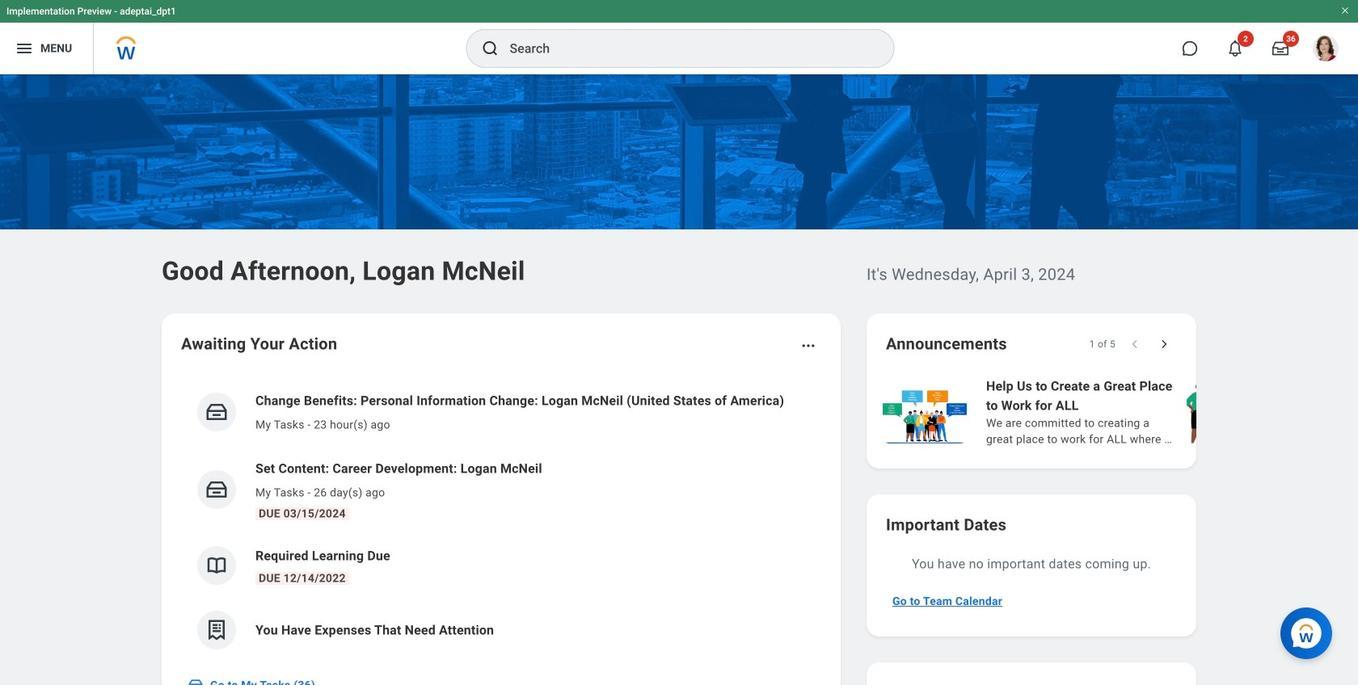 Task type: locate. For each thing, give the bounding box(es) containing it.
banner
[[0, 0, 1359, 74]]

search image
[[481, 39, 500, 58]]

book open image
[[205, 554, 229, 578]]

profile logan mcneil image
[[1313, 36, 1339, 65]]

related actions image
[[801, 338, 817, 354]]

inbox large image
[[1273, 40, 1289, 57]]

status
[[1090, 338, 1116, 351]]

list
[[880, 375, 1359, 450], [181, 378, 822, 663]]

inbox image
[[205, 400, 229, 425], [205, 478, 229, 502], [188, 678, 204, 686]]

main content
[[0, 74, 1359, 686]]

0 vertical spatial inbox image
[[205, 400, 229, 425]]

Search Workday  search field
[[510, 31, 861, 66]]

chevron right small image
[[1157, 336, 1173, 353]]

1 horizontal spatial list
[[880, 375, 1359, 450]]

close environment banner image
[[1341, 6, 1351, 15]]



Task type: describe. For each thing, give the bounding box(es) containing it.
0 horizontal spatial list
[[181, 378, 822, 663]]

2 vertical spatial inbox image
[[188, 678, 204, 686]]

dashboard expenses image
[[205, 619, 229, 643]]

1 vertical spatial inbox image
[[205, 478, 229, 502]]

chevron left small image
[[1127, 336, 1144, 353]]

justify image
[[15, 39, 34, 58]]

notifications large image
[[1228, 40, 1244, 57]]



Task type: vqa. For each thing, say whether or not it's contained in the screenshot.
list item
no



